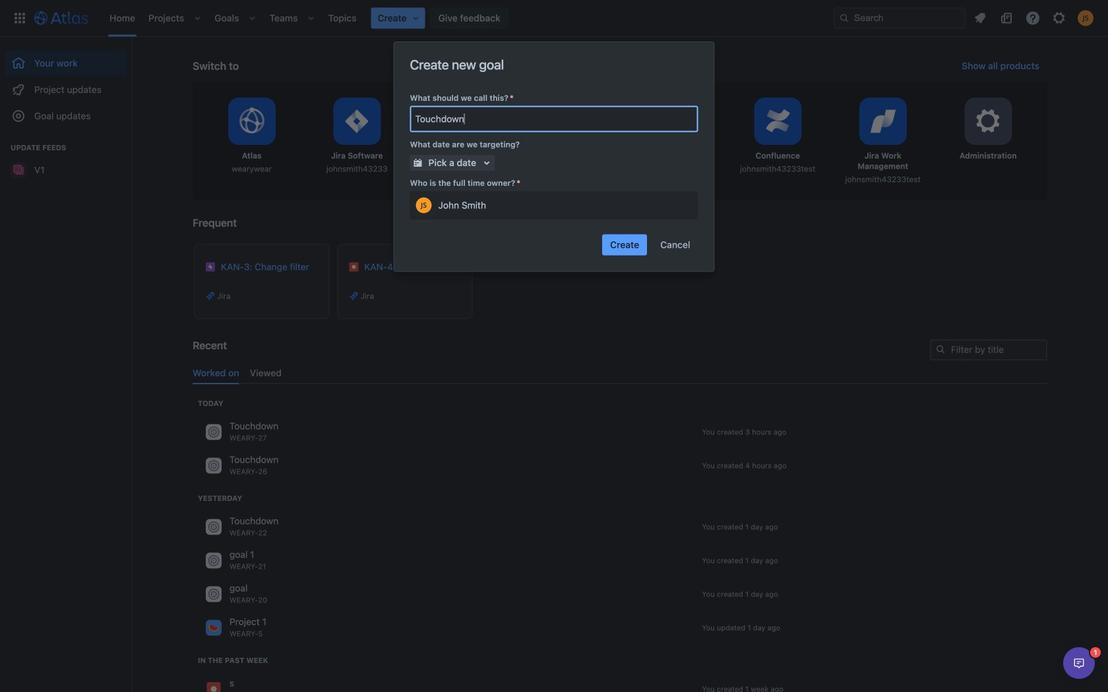 Task type: vqa. For each thing, say whether or not it's contained in the screenshot.
search box
yes



Task type: locate. For each thing, give the bounding box(es) containing it.
townsquare image
[[206, 424, 222, 440], [206, 458, 222, 474], [206, 519, 222, 535], [206, 553, 222, 569], [206, 620, 222, 636]]

None field
[[411, 107, 697, 131]]

Search field
[[834, 8, 966, 29]]

banner
[[0, 0, 1108, 37]]

jira image
[[205, 291, 216, 301], [205, 291, 216, 301]]

jira image
[[206, 682, 222, 693]]

3 heading from the top
[[198, 656, 268, 666]]

4 townsquare image from the top
[[206, 553, 222, 569]]

heading for 1st townsquare icon
[[198, 398, 224, 409]]

2 heading from the top
[[198, 493, 242, 504]]

heading for third townsquare icon from the bottom
[[198, 493, 242, 504]]

5 townsquare image from the top
[[206, 620, 222, 636]]

tab list
[[187, 363, 1053, 385]]

None search field
[[834, 8, 966, 29]]

heading
[[198, 398, 224, 409], [198, 493, 242, 504], [198, 656, 268, 666]]

1 heading from the top
[[198, 398, 224, 409]]

heading for jira image
[[198, 656, 268, 666]]

help image
[[1025, 10, 1041, 26]]

group
[[5, 37, 127, 133], [5, 129, 127, 187]]

2 townsquare image from the top
[[206, 458, 222, 474]]

settings image
[[973, 106, 1004, 137]]

2 vertical spatial heading
[[198, 656, 268, 666]]

0 vertical spatial heading
[[198, 398, 224, 409]]

1 group from the top
[[5, 37, 127, 133]]

2 group from the top
[[5, 129, 127, 187]]

jira image
[[349, 291, 359, 301], [349, 291, 359, 301]]

townsquare image
[[206, 587, 222, 603]]

dialog
[[1063, 648, 1095, 680]]

1 vertical spatial heading
[[198, 493, 242, 504]]



Task type: describe. For each thing, give the bounding box(es) containing it.
1 townsquare image from the top
[[206, 424, 222, 440]]

search image
[[839, 13, 850, 23]]

Filter by title field
[[932, 341, 1046, 360]]

3 townsquare image from the top
[[206, 519, 222, 535]]

search image
[[936, 344, 946, 355]]

top element
[[8, 0, 834, 37]]



